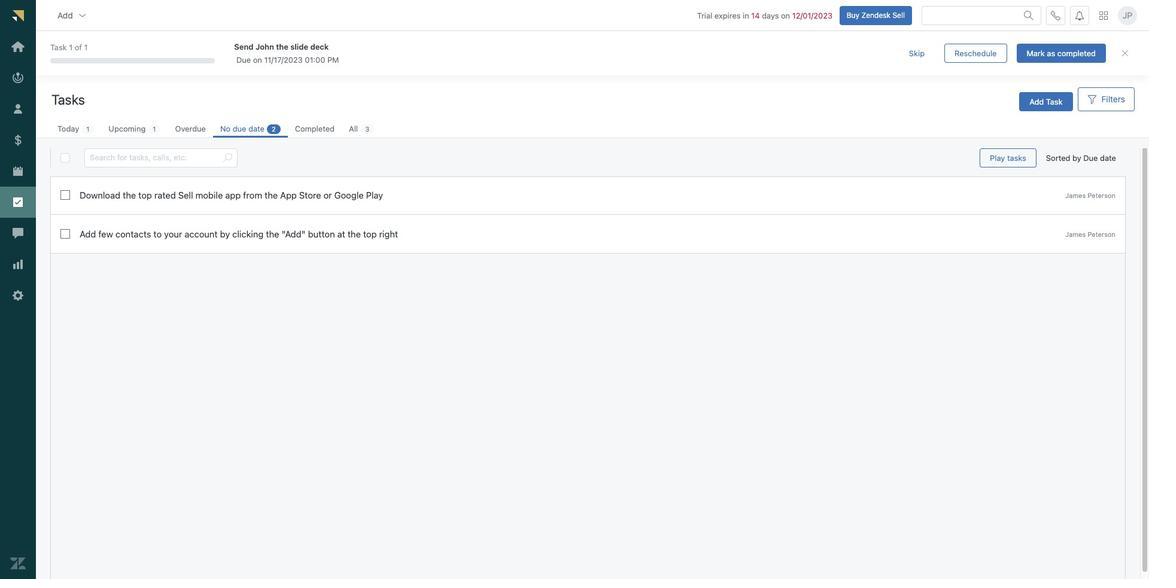 Task type: vqa. For each thing, say whether or not it's contained in the screenshot.
Combined Shape image
no



Task type: describe. For each thing, give the bounding box(es) containing it.
check box image for add few contacts to your account by clicking the "add" button at the top right
[[60, 229, 70, 239]]

james for download the top rated sell mobile app from the app store or google play
[[1066, 191, 1087, 199]]

pm
[[328, 55, 339, 65]]

the left "add"
[[266, 229, 279, 240]]

0 horizontal spatial top
[[138, 190, 152, 201]]

"add"
[[282, 229, 306, 240]]

no
[[220, 124, 231, 134]]

mark
[[1027, 48, 1046, 58]]

clicking
[[233, 229, 264, 240]]

1 right today
[[86, 125, 89, 133]]

google
[[335, 190, 364, 201]]

few
[[98, 229, 113, 240]]

rated
[[154, 190, 176, 201]]

james peterson for add few contacts to your account by clicking the "add" button at the top right
[[1066, 230, 1116, 238]]

today
[[57, 124, 79, 134]]

contacts
[[116, 229, 151, 240]]

0 vertical spatial by
[[1073, 153, 1082, 163]]

jp button
[[1119, 6, 1138, 25]]

12/01/2023
[[793, 11, 833, 20]]

as
[[1048, 48, 1056, 58]]

mark as completed button
[[1017, 44, 1107, 63]]

play tasks button
[[981, 149, 1037, 168]]

0 horizontal spatial date
[[249, 124, 265, 134]]

upcoming
[[109, 124, 146, 134]]

1 left of
[[69, 43, 73, 52]]

on inside send john the slide deck due on 11/17/2023 01:00 pm
[[253, 55, 262, 65]]

bell image
[[1076, 11, 1085, 20]]

reschedule
[[955, 48, 998, 58]]

peterson for download the top rated sell mobile app from the app store or google play
[[1088, 191, 1116, 199]]

at
[[337, 229, 345, 240]]

from
[[243, 190, 262, 201]]

zendesk
[[862, 11, 891, 20]]

in
[[743, 11, 750, 20]]

Search for tasks, calls, etc. field
[[90, 149, 218, 167]]

tasks
[[52, 91, 85, 108]]

0 horizontal spatial search image
[[223, 153, 232, 163]]

add few contacts to your account by clicking the "add" button at the top right
[[80, 229, 398, 240]]

send john the slide deck link
[[234, 41, 878, 52]]

zendesk image
[[10, 556, 26, 572]]

sorted
[[1047, 153, 1071, 163]]

the inside send john the slide deck due on 11/17/2023 01:00 pm
[[276, 42, 289, 51]]

send
[[234, 42, 254, 51]]

01:00
[[305, 55, 325, 65]]

0 horizontal spatial by
[[220, 229, 230, 240]]

calls image
[[1052, 11, 1061, 20]]

days
[[763, 11, 779, 20]]

james for add few contacts to your account by clicking the "add" button at the top right
[[1066, 230, 1087, 238]]

chevron down image
[[78, 11, 87, 20]]

mobile
[[196, 190, 223, 201]]

add task
[[1030, 97, 1063, 106]]

the right download
[[123, 190, 136, 201]]

1 horizontal spatial search image
[[1025, 11, 1034, 20]]

1 right upcoming
[[153, 125, 156, 133]]

sorted by due date
[[1047, 153, 1117, 163]]

of
[[75, 43, 82, 52]]

1 right of
[[84, 43, 88, 52]]

add task button
[[1020, 92, 1074, 111]]

the right at on the top left of the page
[[348, 229, 361, 240]]

0 vertical spatial task
[[50, 43, 67, 52]]

expires
[[715, 11, 741, 20]]

app
[[225, 190, 241, 201]]



Task type: locate. For each thing, give the bounding box(es) containing it.
0 vertical spatial add
[[57, 10, 73, 20]]

0 vertical spatial james
[[1066, 191, 1087, 199]]

sell right zendesk
[[893, 11, 906, 20]]

date right sorted
[[1101, 153, 1117, 163]]

download the top rated sell mobile app from the app store or google play
[[80, 190, 383, 201]]

the up 11/17/2023
[[276, 42, 289, 51]]

jp
[[1123, 10, 1133, 20]]

play right google
[[366, 190, 383, 201]]

0 horizontal spatial task
[[50, 43, 67, 52]]

skip button
[[900, 44, 936, 63]]

add for add task
[[1030, 97, 1045, 106]]

by left clicking
[[220, 229, 230, 240]]

0 vertical spatial top
[[138, 190, 152, 201]]

task 1 of 1
[[50, 43, 88, 52]]

0 vertical spatial date
[[249, 124, 265, 134]]

add left the "chevron down" image
[[57, 10, 73, 20]]

james
[[1066, 191, 1087, 199], [1066, 230, 1087, 238]]

0 vertical spatial sell
[[893, 11, 906, 20]]

2 check box image from the top
[[60, 229, 70, 239]]

all
[[349, 124, 358, 134]]

1 horizontal spatial play
[[991, 153, 1006, 163]]

check box image for download the top rated sell mobile app from the app store or google play
[[60, 191, 70, 200]]

1 vertical spatial add
[[1030, 97, 1045, 106]]

overdue
[[175, 124, 206, 134]]

add
[[57, 10, 73, 20], [1030, 97, 1045, 106], [80, 229, 96, 240]]

1 vertical spatial james
[[1066, 230, 1087, 238]]

1 james peterson from the top
[[1066, 191, 1116, 199]]

date
[[249, 124, 265, 134], [1101, 153, 1117, 163]]

check box image left download
[[60, 191, 70, 200]]

date right due
[[249, 124, 265, 134]]

skip
[[910, 48, 925, 58]]

1 horizontal spatial on
[[782, 11, 791, 20]]

1 vertical spatial sell
[[178, 190, 193, 201]]

deck
[[311, 42, 329, 51]]

peterson
[[1088, 191, 1116, 199], [1088, 230, 1116, 238]]

sell right "rated"
[[178, 190, 193, 201]]

1 james from the top
[[1066, 191, 1087, 199]]

add for add
[[57, 10, 73, 20]]

1 peterson from the top
[[1088, 191, 1116, 199]]

1 check box image from the top
[[60, 191, 70, 200]]

add inside button
[[57, 10, 73, 20]]

11/17/2023
[[264, 55, 303, 65]]

app
[[280, 190, 297, 201]]

1 vertical spatial peterson
[[1088, 230, 1116, 238]]

check box image
[[60, 191, 70, 200], [60, 229, 70, 239]]

0 vertical spatial play
[[991, 153, 1006, 163]]

2
[[272, 125, 276, 133]]

add down mark on the right
[[1030, 97, 1045, 106]]

search image left calls image
[[1025, 11, 1034, 20]]

the left app
[[265, 190, 278, 201]]

filters
[[1102, 94, 1126, 104]]

trial expires in 14 days on 12/01/2023
[[698, 11, 833, 20]]

play inside "button"
[[991, 153, 1006, 163]]

james peterson for download the top rated sell mobile app from the app store or google play
[[1066, 191, 1116, 199]]

play tasks
[[991, 153, 1027, 163]]

slide
[[291, 42, 309, 51]]

completed
[[1058, 48, 1097, 58]]

1 vertical spatial top
[[363, 229, 377, 240]]

james peterson
[[1066, 191, 1116, 199], [1066, 230, 1116, 238]]

3
[[365, 125, 370, 133]]

completed
[[295, 124, 335, 134]]

send john the slide deck due on 11/17/2023 01:00 pm
[[234, 42, 339, 65]]

0 vertical spatial check box image
[[60, 191, 70, 200]]

right
[[379, 229, 398, 240]]

1 horizontal spatial top
[[363, 229, 377, 240]]

search image down no
[[223, 153, 232, 163]]

task left of
[[50, 43, 67, 52]]

1 vertical spatial check box image
[[60, 229, 70, 239]]

0 vertical spatial james peterson
[[1066, 191, 1116, 199]]

due right sorted
[[1084, 153, 1099, 163]]

button
[[308, 229, 335, 240]]

buy zendesk sell button
[[840, 6, 913, 25]]

search image
[[1025, 11, 1034, 20], [223, 153, 232, 163]]

1 vertical spatial task
[[1047, 97, 1063, 106]]

1 vertical spatial search image
[[223, 153, 232, 163]]

peterson for add few contacts to your account by clicking the "add" button at the top right
[[1088, 230, 1116, 238]]

due inside send john the slide deck due on 11/17/2023 01:00 pm
[[237, 55, 251, 65]]

john
[[256, 42, 274, 51]]

buy
[[847, 11, 860, 20]]

0 vertical spatial search image
[[1025, 11, 1034, 20]]

1 horizontal spatial date
[[1101, 153, 1117, 163]]

add for add few contacts to your account by clicking the "add" button at the top right
[[80, 229, 96, 240]]

1 horizontal spatial due
[[1084, 153, 1099, 163]]

play
[[991, 153, 1006, 163], [366, 190, 383, 201]]

mark as completed
[[1027, 48, 1097, 58]]

cancel image
[[1121, 49, 1131, 58]]

due
[[233, 124, 246, 134]]

add left few
[[80, 229, 96, 240]]

play left 'tasks'
[[991, 153, 1006, 163]]

on right days
[[782, 11, 791, 20]]

by right sorted
[[1073, 153, 1082, 163]]

by
[[1073, 153, 1082, 163], [220, 229, 230, 240]]

1 vertical spatial play
[[366, 190, 383, 201]]

top
[[138, 190, 152, 201], [363, 229, 377, 240]]

1 vertical spatial on
[[253, 55, 262, 65]]

on down john
[[253, 55, 262, 65]]

sell inside buy zendesk sell button
[[893, 11, 906, 20]]

check box image left few
[[60, 229, 70, 239]]

0 vertical spatial due
[[237, 55, 251, 65]]

your
[[164, 229, 182, 240]]

0 vertical spatial peterson
[[1088, 191, 1116, 199]]

or
[[324, 190, 332, 201]]

on
[[782, 11, 791, 20], [253, 55, 262, 65]]

2 james peterson from the top
[[1066, 230, 1116, 238]]

1
[[69, 43, 73, 52], [84, 43, 88, 52], [86, 125, 89, 133], [153, 125, 156, 133]]

1 vertical spatial james peterson
[[1066, 230, 1116, 238]]

zendesk products image
[[1100, 11, 1109, 20]]

reschedule button
[[945, 44, 1008, 63]]

add button
[[48, 3, 97, 27]]

2 peterson from the top
[[1088, 230, 1116, 238]]

1 horizontal spatial by
[[1073, 153, 1082, 163]]

0 horizontal spatial add
[[57, 10, 73, 20]]

1 vertical spatial due
[[1084, 153, 1099, 163]]

download
[[80, 190, 120, 201]]

task down as in the right of the page
[[1047, 97, 1063, 106]]

2 james from the top
[[1066, 230, 1087, 238]]

14
[[752, 11, 760, 20]]

filters button
[[1078, 87, 1136, 111]]

0 horizontal spatial sell
[[178, 190, 193, 201]]

account
[[185, 229, 218, 240]]

to
[[154, 229, 162, 240]]

buy zendesk sell
[[847, 11, 906, 20]]

task inside the add task button
[[1047, 97, 1063, 106]]

tasks
[[1008, 153, 1027, 163]]

0 horizontal spatial on
[[253, 55, 262, 65]]

sell
[[893, 11, 906, 20], [178, 190, 193, 201]]

1 vertical spatial date
[[1101, 153, 1117, 163]]

task
[[50, 43, 67, 52], [1047, 97, 1063, 106]]

no due date
[[220, 124, 265, 134]]

due
[[237, 55, 251, 65], [1084, 153, 1099, 163]]

the
[[276, 42, 289, 51], [123, 190, 136, 201], [265, 190, 278, 201], [266, 229, 279, 240], [348, 229, 361, 240]]

0 horizontal spatial due
[[237, 55, 251, 65]]

store
[[299, 190, 321, 201]]

1 horizontal spatial add
[[80, 229, 96, 240]]

2 horizontal spatial add
[[1030, 97, 1045, 106]]

0 horizontal spatial play
[[366, 190, 383, 201]]

0 vertical spatial on
[[782, 11, 791, 20]]

top left right on the top left of the page
[[363, 229, 377, 240]]

1 horizontal spatial sell
[[893, 11, 906, 20]]

trial
[[698, 11, 713, 20]]

1 horizontal spatial task
[[1047, 97, 1063, 106]]

2 vertical spatial add
[[80, 229, 96, 240]]

add inside button
[[1030, 97, 1045, 106]]

1 vertical spatial by
[[220, 229, 230, 240]]

top left "rated"
[[138, 190, 152, 201]]

due down send
[[237, 55, 251, 65]]



